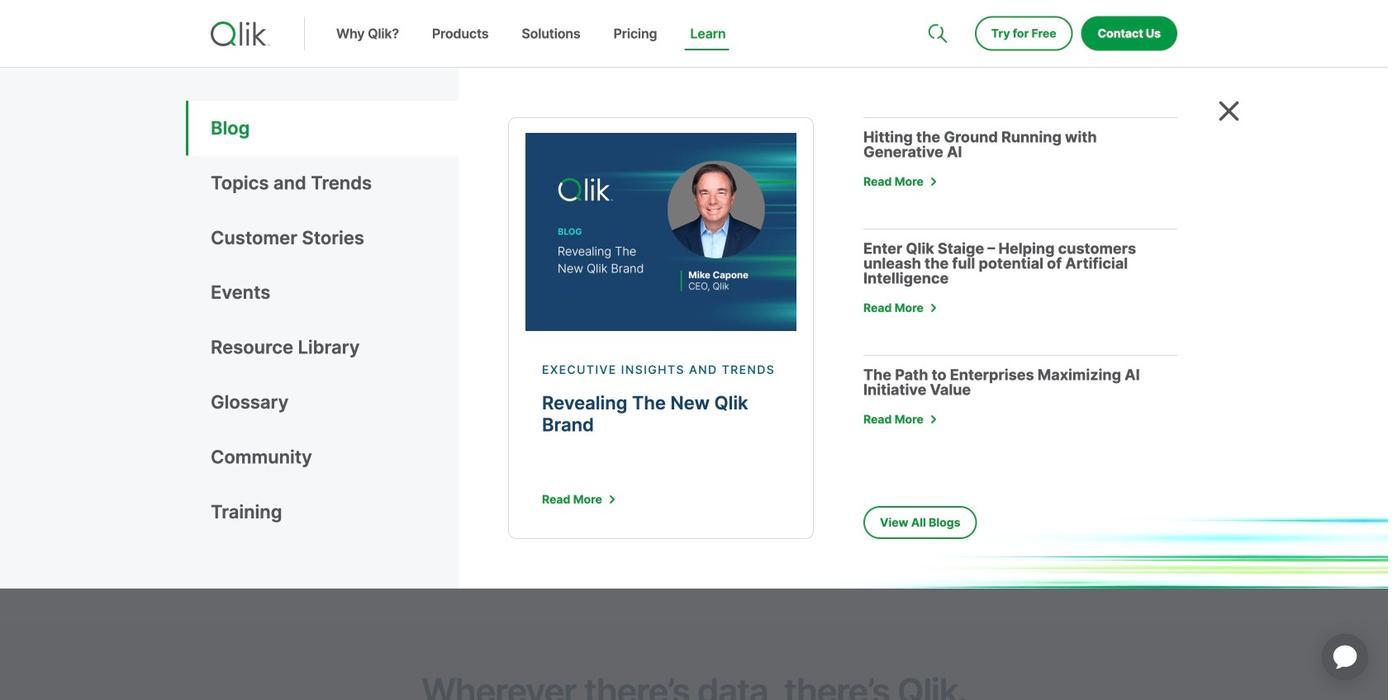 Task type: vqa. For each thing, say whether or not it's contained in the screenshot.
SUPPORT icon
yes



Task type: locate. For each thing, give the bounding box(es) containing it.
headshot of mike capone, ceo, qlik and the text "revealing the new qlik brand" image
[[526, 133, 797, 331]]

support image
[[930, 0, 943, 13]]

application
[[1303, 615, 1389, 701]]

login image
[[1125, 0, 1138, 13]]

close search image
[[1219, 101, 1240, 122]]

qlik image
[[211, 21, 270, 46]]



